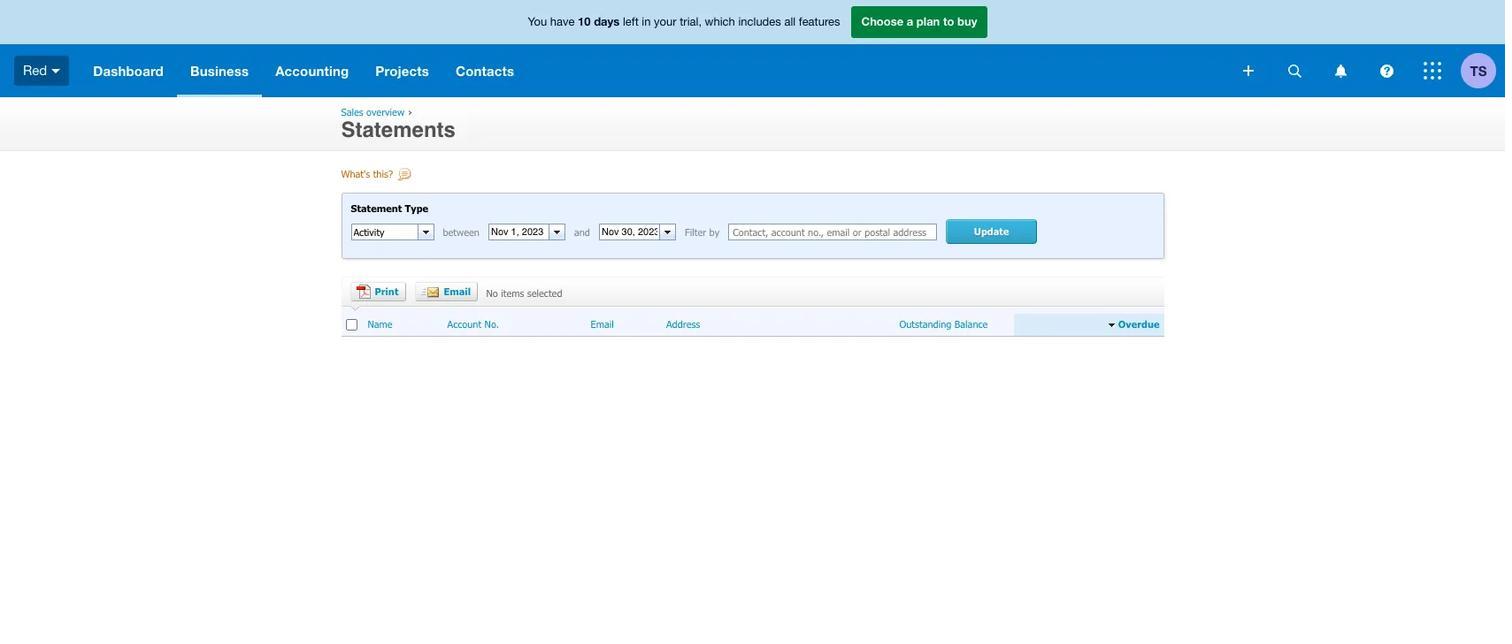 Task type: describe. For each thing, give the bounding box(es) containing it.
buy
[[958, 14, 977, 29]]

to
[[943, 14, 954, 29]]

outstanding balance link
[[900, 319, 988, 332]]

1 horizontal spatial email link
[[591, 319, 614, 332]]

›
[[408, 106, 412, 118]]

print
[[375, 286, 399, 298]]

includes
[[738, 15, 781, 29]]

business
[[190, 63, 249, 79]]

svg image inside red popup button
[[52, 69, 60, 73]]

contacts button
[[442, 44, 528, 97]]

red button
[[0, 44, 80, 97]]

a
[[907, 14, 914, 29]]

name link
[[368, 319, 393, 332]]

overdue
[[1119, 319, 1160, 330]]

accounting button
[[262, 44, 362, 97]]

plan
[[917, 14, 940, 29]]

selected
[[527, 288, 562, 299]]

overview
[[366, 106, 405, 118]]

Contact, account no., email or postal address text field
[[729, 224, 937, 241]]

1 horizontal spatial email
[[591, 319, 614, 330]]

you have 10 days left in your trial, which includes all features
[[528, 14, 840, 29]]

ts
[[1471, 62, 1487, 78]]

no
[[486, 288, 498, 299]]

in
[[642, 15, 651, 29]]

trial,
[[680, 15, 702, 29]]

0 vertical spatial email link
[[415, 283, 477, 302]]

what's this?
[[341, 168, 393, 180]]

print link
[[350, 283, 406, 302]]

1 horizontal spatial svg image
[[1380, 64, 1393, 77]]

which
[[705, 15, 735, 29]]

all
[[784, 15, 796, 29]]

balance
[[955, 319, 988, 330]]

update
[[974, 226, 1009, 237]]

days
[[594, 14, 620, 29]]

by
[[709, 227, 720, 238]]

account no.
[[447, 319, 499, 330]]

sales
[[341, 106, 363, 118]]

this?
[[373, 168, 393, 180]]

update link
[[946, 220, 1037, 245]]

0 vertical spatial email
[[444, 286, 471, 298]]

choose
[[862, 14, 904, 29]]



Task type: vqa. For each thing, say whether or not it's contained in the screenshot.
Choose a plan to buy
yes



Task type: locate. For each thing, give the bounding box(es) containing it.
statements
[[341, 118, 456, 142]]

projects
[[376, 63, 429, 79]]

what's this? link
[[341, 168, 414, 184]]

features
[[799, 15, 840, 29]]

filter by
[[685, 227, 720, 238]]

email link
[[415, 283, 477, 302], [591, 319, 614, 332]]

email link left address link
[[591, 319, 614, 332]]

email link up account at the bottom
[[415, 283, 477, 302]]

dashboard
[[93, 63, 164, 79]]

choose a plan to buy
[[862, 14, 977, 29]]

email
[[444, 286, 471, 298], [591, 319, 614, 330]]

and
[[574, 227, 590, 238]]

statement
[[351, 203, 402, 214]]

sales overview › statements
[[341, 106, 456, 142]]

banner containing ts
[[0, 0, 1505, 97]]

no items selected
[[486, 288, 562, 299]]

you
[[528, 15, 547, 29]]

0 horizontal spatial email link
[[415, 283, 477, 302]]

None text field
[[352, 225, 417, 240]]

banner
[[0, 0, 1505, 97]]

left
[[623, 15, 639, 29]]

items
[[501, 288, 524, 299]]

ts button
[[1461, 44, 1505, 97]]

outstanding
[[900, 319, 952, 330]]

dashboard link
[[80, 44, 177, 97]]

filter
[[685, 227, 706, 238]]

2 horizontal spatial svg image
[[1424, 62, 1442, 80]]

red
[[23, 63, 47, 78]]

no.
[[485, 319, 499, 330]]

outstanding balance
[[900, 319, 988, 330]]

statement type
[[351, 203, 428, 214]]

address
[[666, 319, 700, 330]]

projects button
[[362, 44, 442, 97]]

1 vertical spatial email link
[[591, 319, 614, 332]]

1 vertical spatial email
[[591, 319, 614, 330]]

name
[[368, 319, 393, 330]]

your
[[654, 15, 677, 29]]

account no. link
[[447, 319, 499, 332]]

accounting
[[275, 63, 349, 79]]

have
[[550, 15, 575, 29]]

email up account at the bottom
[[444, 286, 471, 298]]

10
[[578, 14, 591, 29]]

0 horizontal spatial svg image
[[1288, 64, 1301, 77]]

1 horizontal spatial svg image
[[1243, 65, 1254, 76]]

overdue link
[[1115, 319, 1160, 332]]

contacts
[[456, 63, 514, 79]]

what's
[[341, 168, 370, 180]]

None checkbox
[[346, 319, 357, 331]]

2 horizontal spatial svg image
[[1335, 64, 1347, 77]]

between
[[443, 227, 480, 238]]

svg image
[[1335, 64, 1347, 77], [1243, 65, 1254, 76], [52, 69, 60, 73]]

svg image
[[1424, 62, 1442, 80], [1288, 64, 1301, 77], [1380, 64, 1393, 77]]

account
[[447, 319, 482, 330]]

type
[[405, 203, 428, 214]]

email left address
[[591, 319, 614, 330]]

sales overview link
[[341, 106, 405, 118]]

0 horizontal spatial email
[[444, 286, 471, 298]]

None text field
[[489, 225, 549, 240], [600, 225, 659, 240], [489, 225, 549, 240], [600, 225, 659, 240]]

business button
[[177, 44, 262, 97]]

address link
[[666, 319, 700, 332]]

0 horizontal spatial svg image
[[52, 69, 60, 73]]



